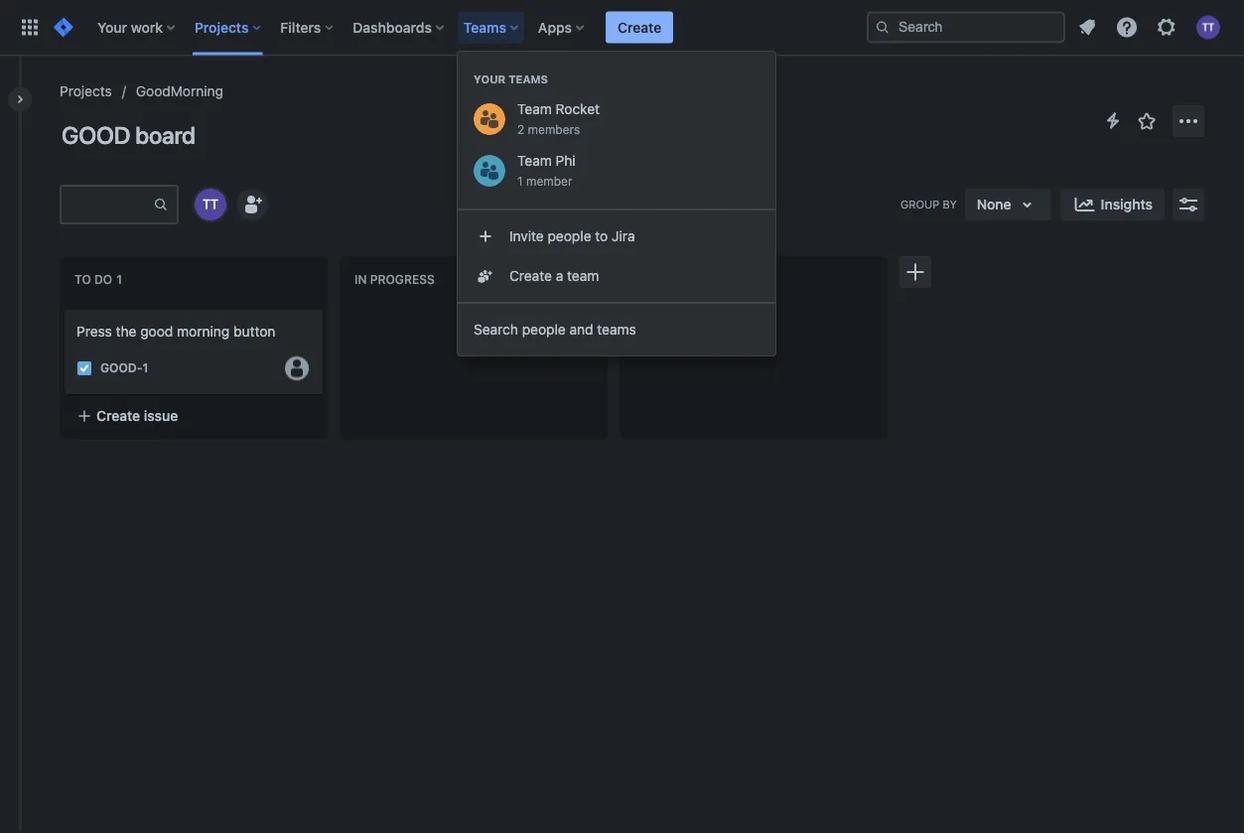 Task type: locate. For each thing, give the bounding box(es) containing it.
issue left search
[[424, 319, 458, 336]]

1 horizontal spatial your
[[474, 73, 506, 86]]

teams
[[464, 19, 507, 35], [509, 73, 548, 86]]

group
[[458, 209, 776, 302]]

0 vertical spatial projects
[[195, 19, 249, 35]]

the
[[116, 323, 137, 340]]

invite people to jira image
[[474, 225, 498, 248]]

teams inside dropdown button
[[464, 19, 507, 35]]

1 horizontal spatial 1
[[518, 174, 523, 188]]

create
[[618, 19, 662, 35], [510, 268, 552, 284], [377, 319, 420, 336], [96, 408, 140, 424]]

projects up good
[[60, 83, 112, 99]]

people left and
[[522, 321, 566, 338]]

issue down good-1 link
[[144, 408, 178, 424]]

button
[[234, 323, 276, 340]]

0 horizontal spatial create issue button
[[65, 398, 323, 434]]

create left a
[[510, 268, 552, 284]]

good-
[[100, 361, 143, 375]]

none
[[977, 196, 1012, 213]]

1 down good
[[143, 361, 148, 375]]

projects link
[[60, 79, 112, 103]]

team inside team phi 1 member
[[518, 153, 552, 169]]

team inside team rocket 2 members
[[518, 101, 552, 117]]

create issue button down good-1 link
[[65, 398, 323, 434]]

group by
[[901, 198, 958, 211]]

create issue button down "progress"
[[345, 310, 603, 346]]

notifications image
[[1076, 15, 1100, 39]]

1 vertical spatial teams
[[509, 73, 548, 86]]

people
[[548, 228, 592, 244], [522, 321, 566, 338]]

create column image
[[904, 260, 928, 284]]

0 horizontal spatial teams
[[464, 19, 507, 35]]

create a team
[[510, 268, 600, 284]]

0 horizontal spatial issue
[[144, 408, 178, 424]]

group
[[901, 198, 940, 211]]

good
[[140, 323, 173, 340]]

1
[[518, 174, 523, 188], [143, 361, 148, 375]]

phi
[[556, 153, 576, 169]]

your inside group
[[474, 73, 506, 86]]

team up member
[[518, 153, 552, 169]]

0 vertical spatial your
[[97, 19, 127, 35]]

1 vertical spatial team
[[518, 153, 552, 169]]

2 team from the top
[[518, 153, 552, 169]]

your up the team rocket image
[[474, 73, 506, 86]]

none button
[[965, 189, 1052, 221]]

settings image
[[1156, 15, 1179, 39]]

teams up team rocket 2 members
[[509, 73, 548, 86]]

your teams
[[474, 73, 548, 86]]

create issue
[[377, 319, 458, 336], [96, 408, 178, 424]]

your for your teams
[[474, 73, 506, 86]]

good-1
[[100, 361, 148, 375]]

1 vertical spatial your
[[474, 73, 506, 86]]

0 vertical spatial create issue
[[377, 319, 458, 336]]

0 vertical spatial team
[[518, 101, 552, 117]]

by
[[943, 198, 958, 211]]

jira software image
[[52, 15, 76, 39], [52, 15, 76, 39]]

create a team button
[[458, 256, 776, 296]]

1 vertical spatial create issue
[[96, 408, 178, 424]]

1 left member
[[518, 174, 523, 188]]

team
[[567, 268, 600, 284]]

team up the 2
[[518, 101, 552, 117]]

team rocket image
[[474, 103, 506, 135]]

team
[[518, 101, 552, 117], [518, 153, 552, 169]]

projects right work
[[195, 19, 249, 35]]

teams button
[[458, 11, 527, 43]]

1 horizontal spatial projects
[[195, 19, 249, 35]]

1 horizontal spatial issue
[[424, 319, 458, 336]]

people left 'to'
[[548, 228, 592, 244]]

0 vertical spatial teams
[[464, 19, 507, 35]]

1 team from the top
[[518, 101, 552, 117]]

banner
[[0, 0, 1245, 56]]

0 vertical spatial people
[[548, 228, 592, 244]]

sidebar navigation image
[[0, 79, 44, 119]]

primary element
[[12, 0, 867, 55]]

0 horizontal spatial projects
[[60, 83, 112, 99]]

1 horizontal spatial create issue
[[377, 319, 458, 336]]

0 horizontal spatial your
[[97, 19, 127, 35]]

help image
[[1116, 15, 1140, 39]]

invite
[[510, 228, 544, 244]]

0 vertical spatial create issue button
[[345, 310, 603, 346]]

good
[[62, 121, 130, 149]]

0 horizontal spatial 1
[[143, 361, 148, 375]]

morning
[[177, 323, 230, 340]]

1 horizontal spatial teams
[[509, 73, 548, 86]]

member
[[527, 174, 573, 188]]

your left work
[[97, 19, 127, 35]]

create issue down "progress"
[[377, 319, 458, 336]]

filters
[[281, 19, 321, 35]]

appswitcher icon image
[[18, 15, 42, 39]]

your inside popup button
[[97, 19, 127, 35]]

projects
[[195, 19, 249, 35], [60, 83, 112, 99]]

in
[[355, 273, 367, 287]]

star good board image
[[1136, 109, 1159, 133]]

to do
[[75, 273, 112, 287]]

your for your work
[[97, 19, 127, 35]]

insights button
[[1062, 189, 1165, 221]]

filters button
[[275, 11, 341, 43]]

insights
[[1101, 196, 1154, 213]]

1 vertical spatial people
[[522, 321, 566, 338]]

your
[[97, 19, 127, 35], [474, 73, 506, 86]]

teams up the your teams
[[464, 19, 507, 35]]

your work button
[[91, 11, 183, 43]]

goodmorning
[[136, 83, 224, 99]]

members
[[528, 122, 581, 136]]

goodmorning link
[[136, 79, 224, 103]]

1 vertical spatial create issue button
[[65, 398, 323, 434]]

create issue down good-1 link
[[96, 408, 178, 424]]

your teams group
[[458, 52, 776, 203]]

issue
[[424, 319, 458, 336], [144, 408, 178, 424]]

invite people to jira button
[[458, 217, 776, 256]]

0 horizontal spatial create issue
[[96, 408, 178, 424]]

0 vertical spatial 1
[[518, 174, 523, 188]]

your profile and settings image
[[1197, 15, 1221, 39]]

projects inside projects "popup button"
[[195, 19, 249, 35]]

people inside group
[[548, 228, 592, 244]]

1 inside team phi 1 member
[[518, 174, 523, 188]]

work
[[131, 19, 163, 35]]

create issue button
[[345, 310, 603, 346], [65, 398, 323, 434]]

create right apps dropdown button
[[618, 19, 662, 35]]

1 vertical spatial projects
[[60, 83, 112, 99]]



Task type: describe. For each thing, give the bounding box(es) containing it.
a
[[556, 268, 564, 284]]

task image
[[77, 360, 92, 376]]

create down good- in the left of the page
[[96, 408, 140, 424]]

search image
[[875, 19, 891, 35]]

invite people to jira
[[510, 228, 635, 244]]

team for team phi
[[518, 153, 552, 169]]

banner containing your work
[[0, 0, 1245, 56]]

people for invite
[[548, 228, 592, 244]]

terry turtle image
[[195, 189, 227, 221]]

good board
[[62, 121, 196, 149]]

good-1 link
[[100, 360, 148, 377]]

board
[[135, 121, 196, 149]]

create button
[[606, 11, 674, 43]]

your work
[[97, 19, 163, 35]]

2
[[518, 122, 525, 136]]

team phi image
[[474, 155, 506, 187]]

in progress
[[355, 273, 435, 287]]

projects button
[[189, 11, 269, 43]]

1 horizontal spatial create issue button
[[345, 310, 603, 346]]

0 vertical spatial issue
[[424, 319, 458, 336]]

rocket
[[556, 101, 600, 117]]

team phi 1 member
[[518, 153, 576, 188]]

dashboards button
[[347, 11, 452, 43]]

teams inside group
[[509, 73, 548, 86]]

search
[[474, 321, 519, 338]]

search people and teams button
[[458, 310, 776, 350]]

apps button
[[532, 11, 592, 43]]

create inside group
[[510, 268, 552, 284]]

team rocket 2 members
[[518, 101, 600, 136]]

jira
[[612, 228, 635, 244]]

create issue image
[[53, 296, 77, 320]]

teams
[[597, 321, 637, 338]]

search people and teams
[[474, 321, 637, 338]]

projects for projects "popup button"
[[195, 19, 249, 35]]

to
[[595, 228, 608, 244]]

do
[[94, 273, 112, 287]]

dashboards
[[353, 19, 432, 35]]

press the good morning button
[[77, 323, 276, 340]]

view settings image
[[1177, 193, 1201, 217]]

Search field
[[867, 11, 1066, 43]]

group containing invite people to jira
[[458, 209, 776, 302]]

unassigned image
[[285, 356, 309, 380]]

insights image
[[1074, 193, 1098, 217]]

create down "in progress" at the top of page
[[377, 319, 420, 336]]

automations menu button icon image
[[1102, 109, 1126, 133]]

Search this board text field
[[62, 187, 153, 223]]

more image
[[1177, 109, 1201, 133]]

apps
[[538, 19, 572, 35]]

team for team rocket
[[518, 101, 552, 117]]

add people image
[[240, 193, 264, 217]]

progress
[[370, 273, 435, 287]]

to
[[75, 273, 91, 287]]

people for search
[[522, 321, 566, 338]]

to do element
[[75, 273, 126, 287]]

and
[[570, 321, 594, 338]]

1 vertical spatial issue
[[144, 408, 178, 424]]

projects for projects link
[[60, 83, 112, 99]]

press
[[77, 323, 112, 340]]

create inside primary element
[[618, 19, 662, 35]]

1 vertical spatial 1
[[143, 361, 148, 375]]



Task type: vqa. For each thing, say whether or not it's contained in the screenshot.
Create issue's 'Create'
no



